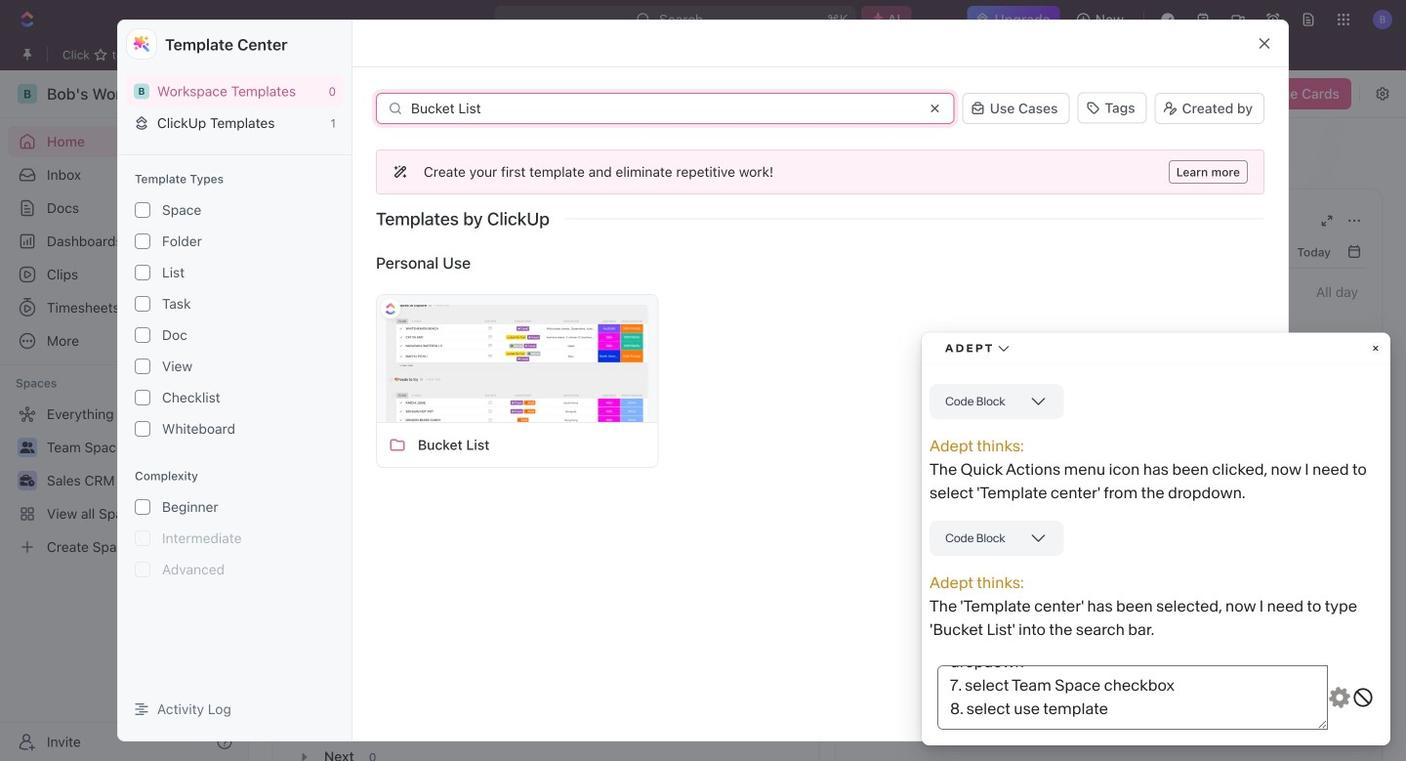 Task type: vqa. For each thing, say whether or not it's contained in the screenshot.
Projects to the right
no



Task type: describe. For each thing, give the bounding box(es) containing it.
Search templates... text field
[[411, 101, 943, 116]]

bob's workspace, , element
[[134, 83, 149, 99]]

list template image
[[986, 436, 1003, 454]]



Task type: locate. For each thing, give the bounding box(es) containing it.
tree
[[8, 399, 240, 563]]

1 vertical spatial list template element
[[986, 626, 1003, 643]]

sidebar navigation
[[0, 70, 249, 761]]

None checkbox
[[135, 202, 150, 218], [135, 234, 150, 249], [135, 296, 150, 312], [135, 327, 150, 343], [135, 359, 150, 374], [135, 390, 150, 405], [135, 421, 150, 437], [135, 531, 150, 546], [135, 202, 150, 218], [135, 234, 150, 249], [135, 296, 150, 312], [135, 327, 150, 343], [135, 359, 150, 374], [135, 390, 150, 405], [135, 421, 150, 437], [135, 531, 150, 546]]

task template image
[[389, 436, 406, 454]]

1 list template element from the top
[[986, 436, 1003, 454]]

2 list template element from the top
[[986, 626, 1003, 643]]

list template image
[[986, 626, 1003, 643]]

0 vertical spatial list template element
[[986, 436, 1003, 454]]

list template element
[[986, 436, 1003, 454], [986, 626, 1003, 643]]

None checkbox
[[135, 265, 150, 280], [135, 499, 150, 515], [135, 562, 150, 577], [135, 265, 150, 280], [135, 499, 150, 515], [135, 562, 150, 577]]

tree inside the sidebar navigation
[[8, 399, 240, 563]]

task template element
[[389, 436, 406, 454]]



